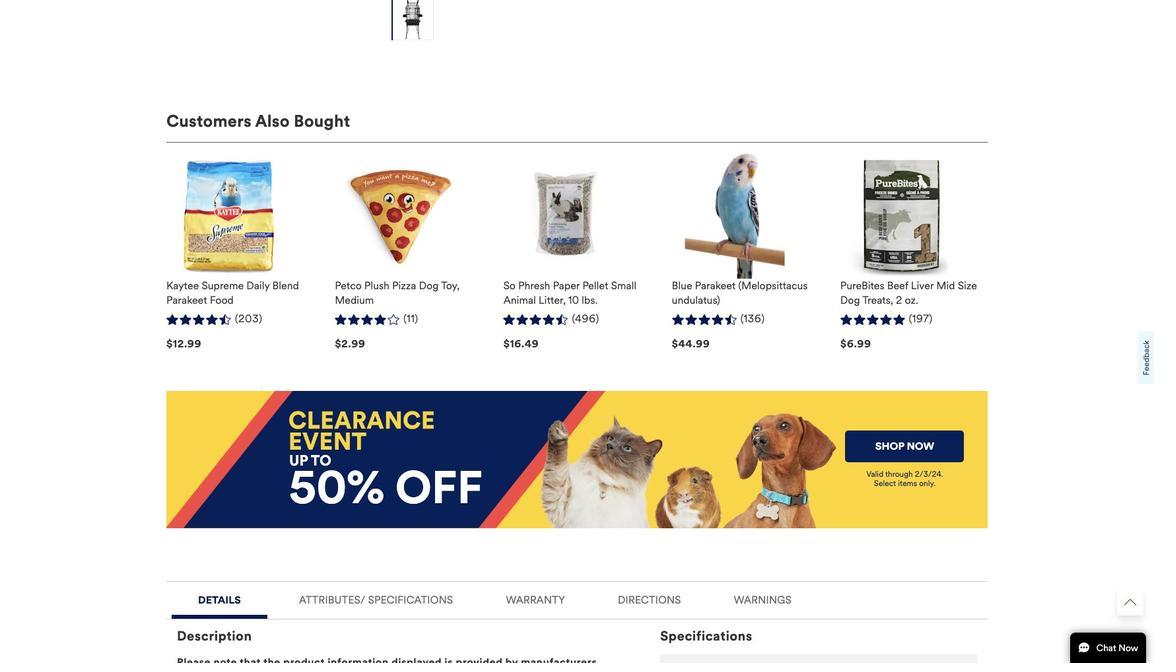 Task type: vqa. For each thing, say whether or not it's contained in the screenshot.
list
no



Task type: locate. For each thing, give the bounding box(es) containing it.
through
[[886, 470, 913, 479]]

specifications
[[660, 628, 753, 644]]

warranty
[[506, 594, 565, 606]]

winter clearance. image
[[289, 411, 434, 450]]

customers
[[166, 111, 252, 131]]

only.
[[919, 479, 936, 488]]

scroll to top image
[[1125, 596, 1137, 608]]

to
[[311, 452, 331, 469]]

now
[[907, 440, 935, 452]]

up
[[289, 452, 308, 469]]

2/3/24.
[[915, 470, 944, 479]]

directions button
[[597, 582, 702, 615]]

attributes/ specifications button
[[278, 582, 474, 615]]

a cat, a gerbil, and a dog. image
[[539, 391, 839, 528]]

also
[[255, 111, 290, 131]]

shop now link
[[846, 431, 965, 462]]

items
[[898, 479, 917, 488]]

50% off
[[289, 460, 483, 516]]

shop
[[876, 440, 905, 452]]

bought
[[294, 111, 350, 131]]

warnings
[[734, 594, 792, 606]]

valid
[[867, 470, 884, 479]]

warnings button
[[713, 582, 813, 615]]

product details tab list
[[166, 581, 988, 663]]

valid through 2/3/24. select items only.
[[867, 470, 944, 488]]



Task type: describe. For each thing, give the bounding box(es) containing it.
up to
[[289, 452, 331, 469]]

shop now
[[876, 440, 935, 452]]

details
[[198, 594, 241, 606]]

customers also bought
[[166, 111, 350, 131]]

description
[[177, 628, 252, 644]]

directions
[[618, 594, 681, 606]]

off
[[395, 460, 483, 516]]

styled arrow button link
[[1117, 589, 1144, 616]]

details button
[[172, 582, 267, 615]]

attributes/ specifications
[[299, 594, 453, 606]]

select
[[874, 479, 896, 488]]

a&e cage company 2217 victorian open top cage in black, 22" l x 17" w x 62" h - thumbnail-1 image
[[392, 0, 433, 40]]

specifications
[[368, 594, 453, 606]]

warranty button
[[485, 582, 586, 615]]

attributes/
[[299, 594, 366, 606]]

50%
[[289, 460, 385, 516]]



